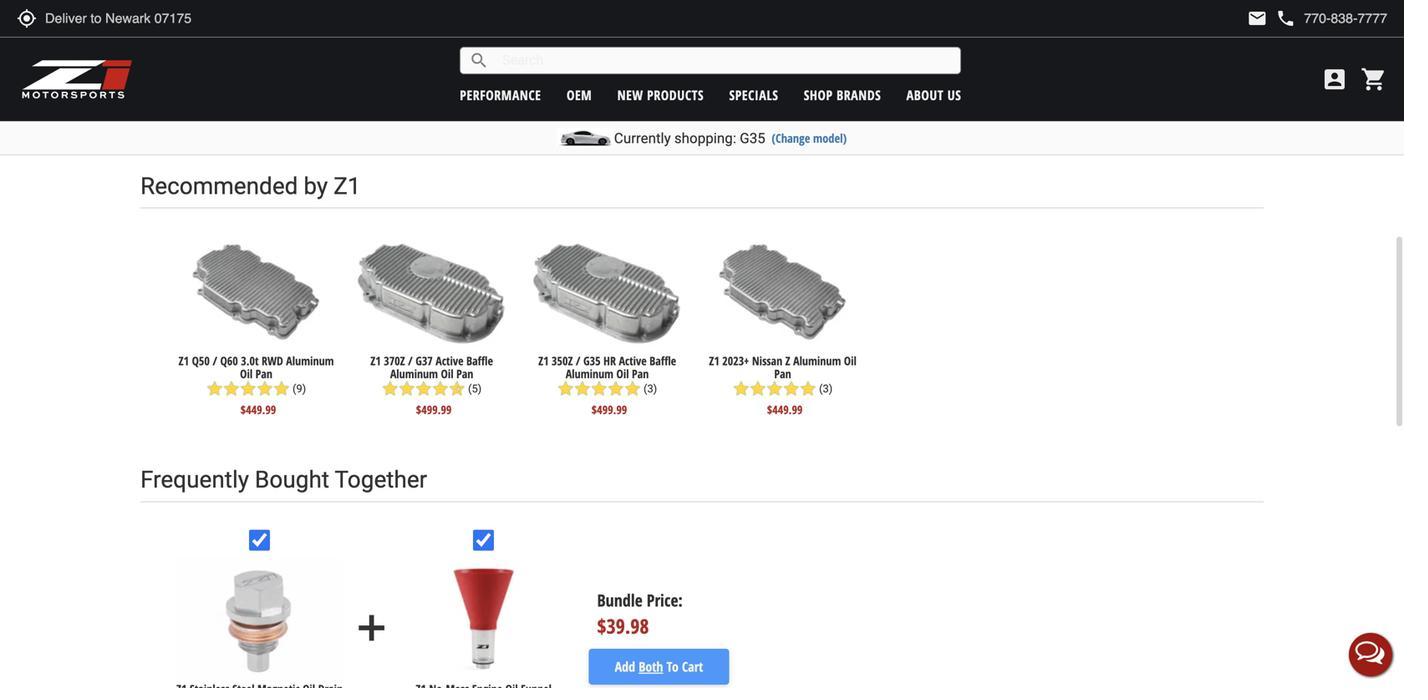 Task type: vqa. For each thing, say whether or not it's contained in the screenshot.


Task type: describe. For each thing, give the bounding box(es) containing it.
active inside z1 370z / g37 active baffle aluminum oil pan star star star star star_half (5) $499.99
[[436, 353, 464, 369]]

baffle inside z1 350z / g35 hr active baffle aluminum oil pan star star star star star (3) $499.99
[[650, 353, 676, 369]]

oil inside z1 2023+ nissan z aluminum oil pan star star star star star (3) $449.99
[[844, 353, 857, 369]]

$499.99 inside z1 350z / g35 hr active baffle aluminum oil pan star star star star star (3) $499.99
[[592, 402, 627, 418]]

pan inside z1 370z / g37 active baffle aluminum oil pan star star star star star_half (5) $499.99
[[456, 366, 474, 382]]

nissan inside z1 2023+ nissan z aluminum oil pan star star star star star (3) $449.99
[[752, 353, 783, 369]]

16 star from the left
[[750, 381, 767, 397]]

(change
[[772, 130, 810, 146]]

about
[[907, 86, 944, 104]]

1999+ nissan sentra 2002+ nissan altima
[[560, 71, 685, 105]]

(3) inside z1 350z / g35 hr active baffle aluminum oil pan star star star star star (3) $499.99
[[644, 383, 657, 395]]

z1 right by
[[334, 173, 361, 200]]

q50
[[192, 353, 210, 369]]

11 star from the left
[[574, 381, 591, 397]]

both
[[639, 658, 663, 676]]

z1 for star
[[538, 353, 549, 369]]

add both to cart
[[615, 658, 703, 676]]

3 star from the left
[[240, 381, 257, 397]]

recommended by z1
[[140, 173, 361, 200]]

Search search field
[[489, 48, 961, 74]]

add
[[351, 608, 393, 650]]

account_box link
[[1318, 66, 1353, 93]]

1 star from the left
[[206, 381, 223, 397]]

shop brands link
[[804, 86, 881, 104]]

1999+
[[560, 71, 598, 86]]

bundle price: $39.98
[[597, 589, 683, 640]]

mail phone
[[1248, 8, 1296, 28]]

star_half
[[449, 381, 466, 397]]

0 vertical spatial g35
[[740, 130, 766, 147]]

shop brands
[[804, 86, 881, 104]]

(change model) link
[[772, 130, 847, 146]]

model)
[[813, 130, 847, 146]]

q60
[[220, 353, 238, 369]]

5 star from the left
[[273, 381, 290, 397]]

cart
[[682, 658, 703, 676]]

infiniti
[[602, 33, 637, 48]]

fx37
[[641, 33, 671, 48]]

recommended
[[140, 173, 298, 200]]

z1 350z / g35 hr active baffle aluminum oil pan star star star star star (3) $499.99
[[538, 353, 676, 418]]

brands
[[837, 86, 881, 104]]

phone link
[[1276, 8, 1388, 28]]

pan inside z1 q50 / q60 3.0t rwd aluminum oil pan star star star star star (9) $449.99
[[256, 366, 273, 382]]

together
[[335, 467, 427, 494]]

oem
[[567, 86, 592, 104]]

aluminum inside z1 370z / g37 active baffle aluminum oil pan star star star star star_half (5) $499.99
[[390, 366, 438, 382]]

add
[[615, 658, 635, 676]]

mail link
[[1248, 8, 1268, 28]]

currently shopping: g35 (change model)
[[614, 130, 847, 147]]

bundle
[[597, 589, 643, 612]]

(5)
[[468, 383, 482, 395]]

shopping:
[[675, 130, 737, 147]]

specials link
[[729, 86, 779, 104]]

oil inside z1 350z / g35 hr active baffle aluminum oil pan star star star star star (3) $499.99
[[617, 366, 629, 382]]

about us link
[[907, 86, 962, 104]]

oil inside z1 370z / g37 active baffle aluminum oil pan star star star star star_half (5) $499.99
[[441, 366, 454, 382]]

shop
[[804, 86, 833, 104]]

(9)
[[293, 383, 306, 395]]

$39.98
[[597, 613, 649, 640]]

shopping_cart
[[1361, 66, 1388, 93]]

phone
[[1276, 8, 1296, 28]]

new
[[618, 86, 643, 104]]

18 star from the left
[[783, 381, 800, 397]]

z1 inside z1 2023+ nissan z aluminum oil pan star star star star star (3) $449.99
[[709, 353, 720, 369]]

aluminum inside z1 2023+ nissan z aluminum oil pan star star star star star (3) $449.99
[[793, 353, 841, 369]]

14 star from the left
[[624, 381, 641, 397]]

$449.99 inside z1 q50 / q60 3.0t rwd aluminum oil pan star star star star star (9) $449.99
[[241, 402, 276, 418]]

3.0t
[[241, 353, 259, 369]]



Task type: locate. For each thing, give the bounding box(es) containing it.
1 vertical spatial nissan
[[602, 90, 642, 105]]

1 horizontal spatial $449.99
[[767, 402, 803, 418]]

/ for (5)
[[408, 353, 413, 369]]

350z
[[552, 353, 573, 369]]

1 $449.99 from the left
[[241, 402, 276, 418]]

mail
[[1248, 8, 1268, 28]]

12 star from the left
[[591, 381, 608, 397]]

7 star from the left
[[399, 381, 415, 397]]

z1 left the 350z
[[538, 353, 549, 369]]

currently
[[614, 130, 671, 147]]

shopping_cart link
[[1357, 66, 1388, 93]]

oil
[[844, 353, 857, 369], [240, 366, 253, 382], [441, 366, 454, 382], [617, 366, 629, 382]]

active right hr
[[619, 353, 647, 369]]

pan up (5)
[[456, 366, 474, 382]]

1 horizontal spatial (3)
[[819, 383, 833, 395]]

2 active from the left
[[619, 353, 647, 369]]

15 star from the left
[[733, 381, 750, 397]]

0 horizontal spatial g35
[[584, 353, 601, 369]]

0 horizontal spatial (3)
[[644, 383, 657, 395]]

z1 inside z1 350z / g35 hr active baffle aluminum oil pan star star star star star (3) $499.99
[[538, 353, 549, 369]]

performance
[[460, 86, 541, 104]]

17 star from the left
[[767, 381, 783, 397]]

$499.99 inside z1 370z / g37 active baffle aluminum oil pan star star star star star_half (5) $499.99
[[416, 402, 452, 418]]

0 horizontal spatial active
[[436, 353, 464, 369]]

2023+
[[723, 353, 749, 369]]

aluminum inside z1 q50 / q60 3.0t rwd aluminum oil pan star star star star star (9) $449.99
[[286, 353, 334, 369]]

z1 2023+ nissan z aluminum oil pan star star star star star (3) $449.99
[[709, 353, 857, 418]]

0 horizontal spatial baffle
[[467, 353, 493, 369]]

aluminum
[[286, 353, 334, 369], [793, 353, 841, 369], [390, 366, 438, 382], [566, 366, 614, 382]]

by
[[304, 173, 328, 200]]

specials
[[729, 86, 779, 104]]

aluminum inside z1 350z / g35 hr active baffle aluminum oil pan star star star star star (3) $499.99
[[566, 366, 614, 382]]

10 star from the left
[[558, 381, 574, 397]]

oil right q60
[[240, 366, 253, 382]]

/
[[213, 353, 217, 369], [408, 353, 413, 369], [576, 353, 581, 369]]

/ inside z1 370z / g37 active baffle aluminum oil pan star star star star star_half (5) $499.99
[[408, 353, 413, 369]]

g35
[[740, 130, 766, 147], [584, 353, 601, 369]]

/ left q60
[[213, 353, 217, 369]]

/ for star
[[576, 353, 581, 369]]

19 star from the left
[[800, 381, 817, 397]]

nissan down infiniti
[[602, 71, 642, 86]]

/ inside z1 q50 / q60 3.0t rwd aluminum oil pan star star star star star (9) $449.99
[[213, 353, 217, 369]]

6 star from the left
[[382, 381, 399, 397]]

$449.99 inside z1 2023+ nissan z aluminum oil pan star star star star star (3) $449.99
[[767, 402, 803, 418]]

oil right g37
[[441, 366, 454, 382]]

pan right '2023+'
[[775, 366, 792, 382]]

1 / from the left
[[213, 353, 217, 369]]

3 pan from the left
[[632, 366, 649, 382]]

(3)
[[644, 383, 657, 395], [819, 383, 833, 395]]

None checkbox
[[473, 530, 494, 551]]

g35 left (change
[[740, 130, 766, 147]]

/ inside z1 350z / g35 hr active baffle aluminum oil pan star star star star star (3) $499.99
[[576, 353, 581, 369]]

1 $499.99 from the left
[[416, 402, 452, 418]]

frequently
[[140, 467, 249, 494]]

baffle inside z1 370z / g37 active baffle aluminum oil pan star star star star star_half (5) $499.99
[[467, 353, 493, 369]]

1 horizontal spatial g35
[[740, 130, 766, 147]]

1 horizontal spatial $499.99
[[592, 402, 627, 418]]

pan inside z1 2023+ nissan z aluminum oil pan star star star star star (3) $449.99
[[775, 366, 792, 382]]

2 $499.99 from the left
[[592, 402, 627, 418]]

1 (3) from the left
[[644, 383, 657, 395]]

0 vertical spatial nissan
[[602, 71, 642, 86]]

nissan
[[602, 71, 642, 86], [602, 90, 642, 105], [752, 353, 783, 369]]

2 $449.99 from the left
[[767, 402, 803, 418]]

z1 motorsports logo image
[[21, 59, 133, 100]]

/ right the 350z
[[576, 353, 581, 369]]

z
[[786, 353, 791, 369]]

frequently bought together
[[140, 467, 427, 494]]

g35 left hr
[[584, 353, 601, 369]]

z1 left '2023+'
[[709, 353, 720, 369]]

baffle
[[467, 353, 493, 369], [650, 353, 676, 369]]

1 horizontal spatial active
[[619, 353, 647, 369]]

active
[[436, 353, 464, 369], [619, 353, 647, 369]]

4 pan from the left
[[775, 366, 792, 382]]

1 baffle from the left
[[467, 353, 493, 369]]

z1 for (9)
[[179, 353, 189, 369]]

2 horizontal spatial /
[[576, 353, 581, 369]]

/ left g37
[[408, 353, 413, 369]]

0 horizontal spatial /
[[213, 353, 217, 369]]

search
[[469, 51, 489, 71]]

pan
[[256, 366, 273, 382], [456, 366, 474, 382], [632, 366, 649, 382], [775, 366, 792, 382]]

account_box
[[1322, 66, 1349, 93]]

$499.99 down hr
[[592, 402, 627, 418]]

$449.99 down 3.0t
[[241, 402, 276, 418]]

us
[[948, 86, 962, 104]]

z1 q50 / q60 3.0t rwd aluminum oil pan star star star star star (9) $449.99
[[179, 353, 334, 418]]

13 star from the left
[[608, 381, 624, 397]]

new products
[[618, 86, 704, 104]]

2009+ infiniti fx37
[[560, 33, 671, 48]]

z1 370z / g37 active baffle aluminum oil pan star star star star star_half (5) $499.99
[[371, 353, 493, 418]]

$449.99
[[241, 402, 276, 418], [767, 402, 803, 418]]

0 horizontal spatial $449.99
[[241, 402, 276, 418]]

my_location
[[17, 8, 37, 28]]

performance link
[[460, 86, 541, 104]]

0 horizontal spatial $499.99
[[416, 402, 452, 418]]

2 / from the left
[[408, 353, 413, 369]]

/ for (9)
[[213, 353, 217, 369]]

None checkbox
[[249, 530, 270, 551]]

rwd
[[262, 353, 283, 369]]

1 horizontal spatial /
[[408, 353, 413, 369]]

baffle right hr
[[650, 353, 676, 369]]

1 vertical spatial g35
[[584, 353, 601, 369]]

altima
[[646, 90, 683, 105]]

9 star from the left
[[432, 381, 449, 397]]

hr
[[604, 353, 616, 369]]

oil right z
[[844, 353, 857, 369]]

1 pan from the left
[[256, 366, 273, 382]]

g37
[[416, 353, 433, 369]]

2 baffle from the left
[[650, 353, 676, 369]]

2 vertical spatial nissan
[[752, 353, 783, 369]]

oil inside z1 q50 / q60 3.0t rwd aluminum oil pan star star star star star (9) $449.99
[[240, 366, 253, 382]]

$499.99
[[416, 402, 452, 418], [592, 402, 627, 418]]

(3) inside z1 2023+ nissan z aluminum oil pan star star star star star (3) $449.99
[[819, 383, 833, 395]]

oil right hr
[[617, 366, 629, 382]]

products
[[647, 86, 704, 104]]

2 star from the left
[[223, 381, 240, 397]]

oem link
[[567, 86, 592, 104]]

3 / from the left
[[576, 353, 581, 369]]

370z
[[384, 353, 405, 369]]

bought
[[255, 467, 329, 494]]

2 pan from the left
[[456, 366, 474, 382]]

price:
[[647, 589, 683, 612]]

8 star from the left
[[415, 381, 432, 397]]

active right g37
[[436, 353, 464, 369]]

$449.99 down z
[[767, 402, 803, 418]]

4 star from the left
[[257, 381, 273, 397]]

2009+
[[560, 33, 598, 48]]

$499.99 down 'star_half'
[[416, 402, 452, 418]]

z1 left "370z"
[[371, 353, 381, 369]]

z1
[[334, 173, 361, 200], [179, 353, 189, 369], [371, 353, 381, 369], [538, 353, 549, 369], [709, 353, 720, 369]]

nissan right oem link
[[602, 90, 642, 105]]

2002+
[[560, 90, 598, 105]]

nissan left z
[[752, 353, 783, 369]]

sentra
[[646, 71, 685, 86]]

baffle up (5)
[[467, 353, 493, 369]]

g35 inside z1 350z / g35 hr active baffle aluminum oil pan star star star star star (3) $499.99
[[584, 353, 601, 369]]

about us
[[907, 86, 962, 104]]

pan right q60
[[256, 366, 273, 382]]

pan inside z1 350z / g35 hr active baffle aluminum oil pan star star star star star (3) $499.99
[[632, 366, 649, 382]]

z1 inside z1 370z / g37 active baffle aluminum oil pan star star star star star_half (5) $499.99
[[371, 353, 381, 369]]

1 active from the left
[[436, 353, 464, 369]]

z1 for (5)
[[371, 353, 381, 369]]

new products link
[[618, 86, 704, 104]]

pan right hr
[[632, 366, 649, 382]]

z1 inside z1 q50 / q60 3.0t rwd aluminum oil pan star star star star star (9) $449.99
[[179, 353, 189, 369]]

z1 left q50
[[179, 353, 189, 369]]

active inside z1 350z / g35 hr active baffle aluminum oil pan star star star star star (3) $499.99
[[619, 353, 647, 369]]

to
[[667, 658, 679, 676]]

star
[[206, 381, 223, 397], [223, 381, 240, 397], [240, 381, 257, 397], [257, 381, 273, 397], [273, 381, 290, 397], [382, 381, 399, 397], [399, 381, 415, 397], [415, 381, 432, 397], [432, 381, 449, 397], [558, 381, 574, 397], [574, 381, 591, 397], [591, 381, 608, 397], [608, 381, 624, 397], [624, 381, 641, 397], [733, 381, 750, 397], [750, 381, 767, 397], [767, 381, 783, 397], [783, 381, 800, 397], [800, 381, 817, 397]]

2 (3) from the left
[[819, 383, 833, 395]]

1 horizontal spatial baffle
[[650, 353, 676, 369]]



